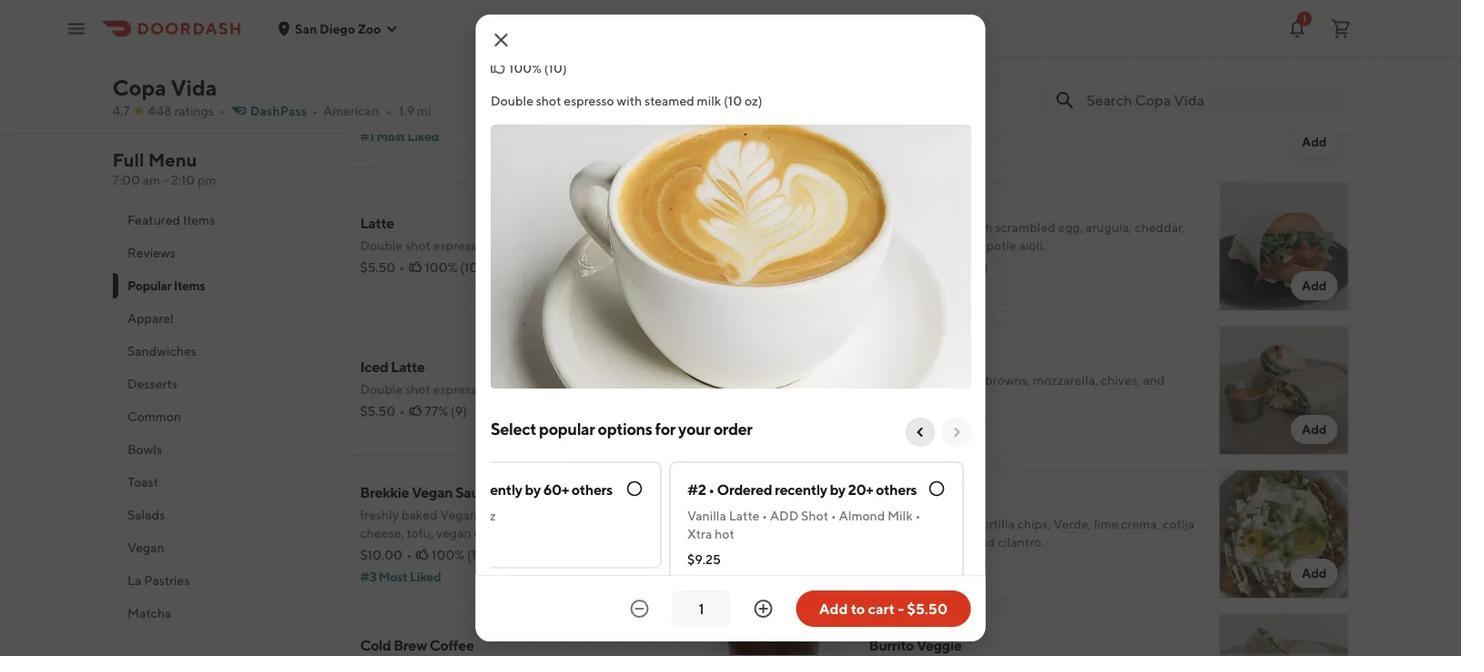Task type: vqa. For each thing, say whether or not it's contained in the screenshot.
Click to add this store to your saved list image corresponding to donuts
no



Task type: describe. For each thing, give the bounding box(es) containing it.
$9.75 •
[[869, 260, 911, 275]]

ordered for #1
[[412, 481, 467, 499]]

tofu,
[[407, 526, 434, 541]]

100% inside select popular options for your order dialog
[[509, 61, 541, 76]]

fresh
[[964, 220, 993, 235]]

0 vertical spatial most
[[376, 129, 405, 144]]

eggs,
[[916, 517, 946, 532]]

add for eggs, sausage, hash browns, mozzarella, chives, and arugula.
[[1302, 422, 1327, 437]]

$11.50 • for eggs, sausage, hash browns, mozzarella, chives, and arugula.
[[869, 413, 915, 428]]

94% (18)
[[426, 107, 475, 122]]

common button
[[112, 401, 324, 433]]

shot inside select popular options for your order dialog
[[536, 93, 561, 108]]

apparel
[[127, 311, 173, 326]]

latte double shot espresso with steamed milk (10 oz)
[[360, 214, 632, 253]]

$11.50 • for eggs, bacon, hash browns, mozzarella, chives, and arugula.
[[360, 107, 406, 122]]

chips,
[[1018, 517, 1051, 532]]

and inside "brekkie bacon house milk bun, fresh scrambled egg, arugula, cheddar, and house-made chipotle aioli."
[[869, 238, 891, 253]]

0 vertical spatial liked
[[408, 129, 439, 144]]

(10) inside select popular options for your order dialog
[[544, 61, 567, 76]]

77%
[[425, 404, 448, 419]]

store
[[664, 7, 693, 22]]

0 horizontal spatial mozzarella,
[[514, 85, 579, 100]]

oz inside select popular options for your order dialog
[[482, 509, 496, 524]]

oz) inside nitro oat milk latte cold brew concentrate mixed with creamy oat milk and lightly sweetened, poured through with nitro (12 oz or 16 oz)
[[1085, 103, 1103, 118]]

oz) inside iced latte double shot espresso with iced milk (16 oz)
[[588, 382, 605, 397]]

100% for burrito sausage
[[935, 413, 968, 428]]

mixed
[[1005, 85, 1041, 100]]

(12)
[[967, 557, 987, 572]]

(6)
[[971, 413, 987, 428]]

$10.00
[[360, 548, 403, 563]]

scrambled
[[995, 220, 1056, 235]]

bacon,
[[394, 85, 433, 100]]

nitro oat milk latte cold brew concentrate mixed with creamy oat milk and lightly sweetened, poured through with nitro (12 oz or 16 oz)
[[869, 61, 1294, 118]]

burrito sausage eggs, sausage, hash browns, mozzarella, chives, and arugula.
[[869, 349, 1165, 406]]

(13)
[[467, 548, 488, 563]]

steamed inside latte double shot espresso with steamed milk (10 oz)
[[514, 238, 564, 253]]

(12
[[1020, 103, 1037, 118]]

vanilla for #1
[[385, 509, 424, 524]]

vegan button
[[112, 532, 324, 565]]

448 ratings •
[[148, 103, 225, 118]]

Item Search search field
[[1087, 90, 1334, 110]]

4.7
[[112, 103, 130, 118]]

double inside iced latte double shot espresso with iced milk (16 oz)
[[360, 382, 403, 397]]

sausage,
[[903, 373, 953, 388]]

espresso inside select popular options for your order dialog
[[563, 93, 614, 108]]

aioli,
[[524, 526, 551, 541]]

milk inside vanilla latte • add shot • almond milk • xtra hot
[[887, 509, 912, 524]]

bacon
[[921, 196, 962, 214]]

add button for brekkie bacon
[[1291, 271, 1338, 300]]

cold inside nitro oat milk latte cold brew concentrate mixed with creamy oat milk and lightly sweetened, poured through with nitro (12 oz or 16 oz)
[[869, 85, 897, 100]]

zoo
[[358, 21, 381, 36]]

items for featured items
[[182, 213, 215, 228]]

dashpass •
[[250, 103, 318, 118]]

select popular options for your order
[[490, 419, 752, 438]]

reviews
[[127, 245, 175, 260]]

sandwiches button
[[112, 335, 324, 368]]

notification bell image
[[1287, 18, 1308, 40]]

iced
[[514, 382, 539, 397]]

aioli.
[[1019, 238, 1046, 253]]

items for popular items
[[173, 278, 205, 293]]

matcha button
[[112, 597, 324, 630]]

latte for vanilla latte • 12 oz
[[426, 509, 457, 524]]

$5.50 for double
[[360, 260, 396, 275]]

chilaquiles
[[869, 493, 941, 510]]

$11.50 for eggs, sausage, hash browns, mozzarella, chives, and arugula.
[[869, 413, 906, 428]]

or
[[1055, 103, 1067, 118]]

chilaquiles image
[[1220, 470, 1349, 599]]

burrito for burrito veggie
[[869, 637, 914, 654]]

(18)
[[454, 107, 475, 122]]

1 horizontal spatial arugula.
[[648, 85, 694, 100]]

brekkie bacon image
[[1220, 182, 1349, 311]]

66%
[[939, 557, 964, 572]]

0 vertical spatial eggs,
[[360, 85, 392, 100]]

liked for brekkie vegan sausage
[[410, 570, 441, 585]]

milk inside nitro oat milk latte cold brew concentrate mixed with creamy oat milk and lightly sweetened, poured through with nitro (12 oz or 16 oz)
[[933, 61, 961, 79]]

dashpass
[[250, 103, 307, 118]]

100% for brekkie bacon
[[931, 260, 964, 275]]

recently for 60+
[[469, 481, 522, 499]]

house
[[869, 220, 906, 235]]

by for 20+
[[829, 481, 845, 499]]

add
[[770, 509, 798, 524]]

dishes
[[571, 7, 608, 22]]

eggs, bacon, hash browns, mozzarella, chives, and arugula.
[[360, 85, 694, 100]]

salads button
[[112, 499, 324, 532]]

others for #2 • ordered recently by 20+ others
[[876, 481, 917, 499]]

add button for burrito sausage
[[1291, 415, 1338, 444]]

chipotle inside "brekkie vegan sausage freshly baked vegan milk bun, vegan sausage patty, vegan cheese, tofu, vegan chipotle aioli, & arugula."
[[474, 526, 522, 541]]

0 horizontal spatial browns,
[[466, 85, 511, 100]]

2 horizontal spatial vegan
[[657, 508, 692, 523]]

#3 most liked
[[360, 570, 441, 585]]

sausage inside "brekkie vegan sausage freshly baked vegan milk bun, vegan sausage patty, vegan cheese, tofu, vegan chipotle aioli, & arugula."
[[455, 484, 509, 501]]

0 horizontal spatial brew
[[394, 637, 427, 654]]

hash inside 'burrito sausage eggs, sausage, hash browns, mozzarella, chives, and arugula.'
[[955, 373, 983, 388]]

0 vertical spatial vegan
[[412, 484, 453, 501]]

select
[[490, 419, 536, 438]]

#3
[[360, 570, 376, 585]]

am
[[143, 173, 160, 188]]

veggie
[[917, 637, 962, 654]]

most
[[370, 7, 399, 22]]

oz) inside latte double shot espresso with steamed milk (10 oz)
[[614, 238, 632, 253]]

bun, inside "brekkie bacon house milk bun, fresh scrambled egg, arugula, cheddar, and house-made chipotle aioli."
[[936, 220, 961, 235]]

from
[[611, 7, 638, 22]]

open menu image
[[66, 18, 87, 40]]

lightly
[[1189, 85, 1225, 100]]

hot
[[714, 527, 734, 542]]

burrito veggie image
[[1220, 614, 1349, 656]]

tortilla
[[977, 517, 1015, 532]]

bowls
[[127, 442, 162, 457]]

desserts
[[127, 376, 177, 392]]

lime
[[1094, 517, 1119, 532]]

cheese, inside the chilaquiles 2 sunny eggs, corn tortilla chips, verde, lime crema, cotija cheese, salsa roja, and cilantro. 66% (12)
[[869, 535, 913, 550]]

verde,
[[1054, 517, 1092, 532]]

60+
[[543, 481, 569, 499]]

0 vertical spatial hash
[[436, 85, 463, 100]]

la pastries button
[[112, 565, 324, 597]]

add for 2 sunny eggs, corn tortilla chips, verde, lime crema, cotija cheese, salsa roja, and cilantro.
[[1302, 566, 1327, 581]]

80% (10)
[[932, 125, 983, 140]]

1
[[1303, 13, 1307, 24]]

$9.25
[[687, 552, 720, 567]]

0 items, open order cart image
[[1330, 18, 1352, 40]]

#2 most liked
[[869, 282, 950, 297]]

brekkie for brekkie bacon
[[869, 196, 918, 214]]

latte for iced latte double shot espresso with iced milk (16 oz)
[[391, 358, 425, 376]]

#1 • ordered recently by 60+ others
[[385, 481, 612, 499]]

decrease quantity by 1 image
[[629, 598, 651, 620]]

vanilla latte • add shot • almond milk • xtra hot
[[687, 509, 920, 542]]

milk inside latte double shot espresso with steamed milk (10 oz)
[[566, 238, 591, 253]]

add button for latte
[[782, 271, 829, 300]]

cold brew coffee image
[[711, 614, 840, 656]]

featured items
[[127, 213, 215, 228]]

latte inside nitro oat milk latte cold brew concentrate mixed with creamy oat milk and lightly sweetened, poured through with nitro (12 oz or 16 oz)
[[963, 61, 997, 79]]

roja,
[[946, 535, 971, 550]]

brew inside nitro oat milk latte cold brew concentrate mixed with creamy oat milk and lightly sweetened, poured through with nitro (12 oz or 16 oz)
[[900, 85, 930, 100]]

common
[[127, 409, 181, 424]]

$11.50 for eggs, bacon, hash browns, mozzarella, chives, and arugula.
[[360, 107, 397, 122]]

select popular options for your order dialog
[[366, 1, 986, 656]]

browns, inside 'burrito sausage eggs, sausage, hash browns, mozzarella, chives, and arugula.'
[[985, 373, 1031, 388]]

(10) for espresso
[[460, 260, 483, 275]]

ratings
[[174, 103, 214, 118]]

1 horizontal spatial vegan
[[535, 508, 570, 523]]

brekkie for brekkie vegan sausage
[[360, 484, 409, 501]]

$9.75
[[869, 260, 902, 275]]

#2 • ordered recently by 20+ others
[[687, 481, 917, 499]]

matcha
[[127, 606, 171, 621]]

100% for latte
[[425, 260, 458, 275]]

eggs, inside 'burrito sausage eggs, sausage, hash browns, mozzarella, chives, and arugula.'
[[869, 373, 901, 388]]

oz inside nitro oat milk latte cold brew concentrate mixed with creamy oat milk and lightly sweetened, poured through with nitro (12 oz or 16 oz)
[[1039, 103, 1053, 118]]



Task type: locate. For each thing, give the bounding box(es) containing it.
ordered
[[412, 481, 467, 499], [717, 481, 772, 499]]

0 vertical spatial #2
[[869, 282, 885, 297]]

burrito for burrito sausage eggs, sausage, hash browns, mozzarella, chives, and arugula.
[[869, 349, 914, 366]]

chives, inside 'burrito sausage eggs, sausage, hash browns, mozzarella, chives, and arugula.'
[[1101, 373, 1141, 388]]

2 ordered from the left
[[717, 481, 772, 499]]

2 recently from the left
[[774, 481, 827, 499]]

#2 down $9.75
[[869, 282, 885, 297]]

0 horizontal spatial #1
[[360, 129, 374, 144]]

egg,
[[1058, 220, 1083, 235]]

0 horizontal spatial (10)
[[460, 260, 483, 275]]

full
[[112, 149, 144, 171]]

hash up 94% (18)
[[436, 85, 463, 100]]

100% up eggs, bacon, hash browns, mozzarella, chives, and arugula.
[[509, 61, 541, 76]]

$11.50 • down sausage,
[[869, 413, 915, 428]]

- right "cart"
[[898, 600, 904, 618]]

burrito up sausage,
[[869, 349, 914, 366]]

arugula,
[[1086, 220, 1132, 235]]

popular
[[539, 419, 594, 438]]

0 horizontal spatial steamed
[[514, 238, 564, 253]]

0 vertical spatial (10)
[[544, 61, 567, 76]]

1 vertical spatial sausage
[[455, 484, 509, 501]]

0 horizontal spatial brekkie
[[360, 484, 409, 501]]

0 vertical spatial brekkie
[[869, 196, 918, 214]]

bun, up made
[[936, 220, 961, 235]]

vegan up vanilla latte • 12 oz
[[412, 484, 453, 501]]

1 vertical spatial most
[[888, 282, 917, 297]]

brew left coffee
[[394, 637, 427, 654]]

cold down #3
[[360, 637, 391, 654]]

vanilla up the xtra
[[687, 509, 726, 524]]

sausage inside 'burrito sausage eggs, sausage, hash browns, mozzarella, chives, and arugula.'
[[917, 349, 970, 366]]

cheese,
[[360, 526, 404, 541], [869, 535, 913, 550]]

(10) down latte double shot espresso with steamed milk (10 oz)
[[460, 260, 483, 275]]

latte up tofu,
[[426, 509, 457, 524]]

1 vertical spatial $11.50
[[869, 413, 906, 428]]

1 by from the left
[[524, 481, 540, 499]]

1 vertical spatial -
[[898, 600, 904, 618]]

espresso
[[563, 93, 614, 108], [433, 238, 484, 253], [433, 382, 484, 397]]

others up the sunny at the bottom right of page
[[876, 481, 917, 499]]

$5.50 inside 'button'
[[907, 600, 948, 618]]

vegan up the xtra
[[657, 508, 692, 523]]

browns, up (18)
[[466, 85, 511, 100]]

1 horizontal spatial chives,
[[1101, 373, 1141, 388]]

$5.50 • for double
[[360, 260, 405, 275]]

coffee
[[430, 637, 474, 654]]

san diego zoo
[[295, 21, 381, 36]]

vegan down vanilla latte • 12 oz
[[436, 526, 471, 541]]

1 vertical spatial brekkie
[[360, 484, 409, 501]]

2 $5.50 • from the top
[[360, 404, 405, 419]]

cilantro.
[[998, 535, 1045, 550]]

chipotle down "fresh"
[[969, 238, 1017, 253]]

7:00
[[112, 173, 140, 188]]

0 vertical spatial $5.50
[[360, 260, 396, 275]]

made
[[934, 238, 967, 253]]

latte inside iced latte double shot espresso with iced milk (16 oz)
[[391, 358, 425, 376]]

(10) for latte
[[961, 125, 983, 140]]

arugula. down sausage,
[[869, 391, 915, 406]]

liked for brekkie bacon
[[919, 282, 950, 297]]

(10) right '80%'
[[961, 125, 983, 140]]

0 vertical spatial chives,
[[581, 85, 621, 100]]

1 horizontal spatial (10
[[723, 93, 742, 108]]

0 vertical spatial #1
[[360, 129, 374, 144]]

most down $10.00 •
[[379, 570, 408, 585]]

2 vertical spatial (10)
[[460, 260, 483, 275]]

milk inside select popular options for your order dialog
[[697, 93, 721, 108]]

most for brekkie bacon
[[888, 282, 917, 297]]

#1 most liked
[[360, 129, 439, 144]]

la pastries
[[127, 573, 189, 588]]

0 horizontal spatial bun,
[[507, 508, 532, 523]]

burrito sausage image
[[1220, 326, 1349, 455]]

0 horizontal spatial 100% (10)
[[425, 260, 483, 275]]

previous image
[[913, 425, 927, 440]]

1 vertical spatial liked
[[919, 282, 950, 297]]

1 horizontal spatial chipotle
[[969, 238, 1017, 253]]

#2 up the xtra
[[687, 481, 706, 499]]

brekkie up freshly
[[360, 484, 409, 501]]

1.9
[[399, 103, 415, 118]]

#1 down american • 1.9 mi
[[360, 129, 374, 144]]

0 horizontal spatial cheese,
[[360, 526, 404, 541]]

- inside full menu 7:00 am - 2:10 pm
[[163, 173, 168, 188]]

brew down the oat
[[900, 85, 930, 100]]

16
[[1070, 103, 1082, 118]]

and inside nitro oat milk latte cold brew concentrate mixed with creamy oat milk and lightly sweetened, poured through with nitro (12 oz or 16 oz)
[[1164, 85, 1186, 100]]

oz left or
[[1039, 103, 1053, 118]]

recently up shot
[[774, 481, 827, 499]]

1 horizontal spatial eggs,
[[869, 373, 901, 388]]

0 horizontal spatial (10
[[593, 238, 611, 253]]

$6.25 •
[[869, 125, 912, 140]]

brekkie vegan sausage image
[[711, 470, 840, 599]]

by left '60+'
[[524, 481, 540, 499]]

oat
[[905, 61, 930, 79]]

steamed inside select popular options for your order dialog
[[644, 93, 694, 108]]

1 vertical spatial burrito
[[869, 637, 914, 654]]

copa
[[112, 74, 166, 100]]

san
[[295, 21, 317, 36]]

0 horizontal spatial sausage
[[455, 484, 509, 501]]

1 $5.50 • from the top
[[360, 260, 405, 275]]

double inside select popular options for your order dialog
[[490, 93, 533, 108]]

arugula. inside 'burrito sausage eggs, sausage, hash browns, mozzarella, chives, and arugula.'
[[869, 391, 915, 406]]

burrito veggie
[[869, 637, 962, 654]]

(10 inside latte double shot espresso with steamed milk (10 oz)
[[593, 238, 611, 253]]

2 vertical spatial espresso
[[433, 382, 484, 397]]

2:10
[[171, 173, 195, 188]]

#2 for #2 most liked
[[869, 282, 885, 297]]

1 vanilla from the left
[[385, 509, 424, 524]]

latte
[[963, 61, 997, 79], [360, 214, 394, 232], [391, 358, 425, 376], [426, 509, 457, 524], [729, 509, 759, 524]]

items right popular at the left of the page
[[173, 278, 205, 293]]

latte inside latte double shot espresso with steamed milk (10 oz)
[[360, 214, 394, 232]]

brew
[[900, 85, 930, 100], [394, 637, 427, 654]]

poured
[[869, 103, 911, 118]]

100% down latte double shot espresso with steamed milk (10 oz)
[[425, 260, 458, 275]]

0 vertical spatial brew
[[900, 85, 930, 100]]

american • 1.9 mi
[[323, 103, 431, 118]]

burrito inside 'burrito sausage eggs, sausage, hash browns, mozzarella, chives, and arugula.'
[[869, 349, 914, 366]]

items up reviews 'button'
[[182, 213, 215, 228]]

0 horizontal spatial cold
[[360, 637, 391, 654]]

latte image
[[711, 182, 840, 311]]

1 vertical spatial browns,
[[985, 373, 1031, 388]]

1 horizontal spatial cold
[[869, 85, 897, 100]]

featured
[[127, 213, 180, 228]]

browns, up '(6)'
[[985, 373, 1031, 388]]

Current quantity is 1 number field
[[683, 599, 720, 619]]

add button for chilaquiles
[[1291, 559, 1338, 588]]

cheese, down freshly
[[360, 526, 404, 541]]

(10) up eggs, bacon, hash browns, mozzarella, chives, and arugula.
[[544, 61, 567, 76]]

#1 for #1 • ordered recently by 60+ others
[[385, 481, 401, 499]]

1 horizontal spatial browns,
[[985, 373, 1031, 388]]

$10.00 •
[[360, 548, 412, 563]]

vegan right baked
[[440, 508, 477, 523]]

brekkie
[[869, 196, 918, 214], [360, 484, 409, 501]]

0 horizontal spatial vegan
[[436, 526, 471, 541]]

concentrate
[[932, 85, 1003, 100]]

latte up concentrate
[[963, 61, 997, 79]]

eggs, left sausage,
[[869, 373, 901, 388]]

1 vertical spatial double
[[360, 238, 403, 253]]

0 vertical spatial espresso
[[563, 93, 614, 108]]

the most commonly ordered items and dishes from this store
[[346, 7, 693, 22]]

vegan inside vegan button
[[127, 540, 164, 555]]

100% (10) up eggs, bacon, hash browns, mozzarella, chives, and arugula.
[[509, 61, 567, 76]]

close latte image
[[490, 29, 512, 51]]

0 vertical spatial burrito
[[869, 349, 914, 366]]

most for brekkie vegan sausage
[[379, 570, 408, 585]]

cheese, down the sunny at the bottom right of page
[[869, 535, 913, 550]]

0 horizontal spatial eggs,
[[360, 85, 392, 100]]

1 vertical spatial chives,
[[1101, 373, 1141, 388]]

burrito down add to cart - $5.50 'button'
[[869, 637, 914, 654]]

cotija
[[1163, 517, 1195, 532]]

1 vertical spatial vegan
[[440, 508, 477, 523]]

$11.50 left previous 'icon'
[[869, 413, 906, 428]]

items
[[182, 213, 215, 228], [173, 278, 205, 293]]

1 others from the left
[[571, 481, 612, 499]]

shot inside iced latte double shot espresso with iced milk (16 oz)
[[405, 382, 431, 397]]

featured items button
[[112, 204, 324, 237]]

liked
[[408, 129, 439, 144], [919, 282, 950, 297], [410, 570, 441, 585]]

0 horizontal spatial by
[[524, 481, 540, 499]]

with
[[1043, 85, 1068, 100], [616, 93, 642, 108], [963, 103, 988, 118], [486, 238, 511, 253], [486, 382, 511, 397]]

0 vertical spatial $11.50 •
[[360, 107, 406, 122]]

sausage up 12
[[455, 484, 509, 501]]

by for 60+
[[524, 481, 540, 499]]

apparel button
[[112, 302, 324, 335]]

1 horizontal spatial vanilla
[[687, 509, 726, 524]]

add button for brekkie vegan sausage
[[782, 559, 829, 588]]

$6.25
[[869, 125, 903, 140]]

$11.50 left 1.9
[[360, 107, 397, 122]]

chilaquiles 2 sunny eggs, corn tortilla chips, verde, lime crema, cotija cheese, salsa roja, and cilantro. 66% (12)
[[869, 493, 1195, 572]]

sausage
[[917, 349, 970, 366], [455, 484, 509, 501]]

100% left '(6)'
[[935, 413, 968, 428]]

most down american • 1.9 mi
[[376, 129, 405, 144]]

bowls button
[[112, 433, 324, 466]]

sandwiches
[[127, 344, 196, 359]]

brekkie inside "brekkie vegan sausage freshly baked vegan milk bun, vegan sausage patty, vegan cheese, tofu, vegan chipotle aioli, & arugula."
[[360, 484, 409, 501]]

pm
[[198, 173, 216, 188]]

oz right 12
[[482, 509, 496, 524]]

0 vertical spatial oz
[[1039, 103, 1053, 118]]

others up the sausage
[[571, 481, 612, 499]]

sausage up sausage,
[[917, 349, 970, 366]]

0 vertical spatial bun,
[[936, 220, 961, 235]]

milk inside iced latte double shot espresso with iced milk (16 oz)
[[541, 382, 566, 397]]

ordered up vanilla latte • 12 oz
[[412, 481, 467, 499]]

0 vertical spatial mozzarella,
[[514, 85, 579, 100]]

oz) inside select popular options for your order dialog
[[744, 93, 762, 108]]

espresso inside iced latte double shot espresso with iced milk (16 oz)
[[433, 382, 484, 397]]

vanilla up tofu,
[[385, 509, 424, 524]]

0 horizontal spatial arugula.
[[564, 526, 611, 541]]

0 horizontal spatial hash
[[436, 85, 463, 100]]

2 horizontal spatial (10)
[[961, 125, 983, 140]]

1 horizontal spatial oz
[[1039, 103, 1053, 118]]

448
[[148, 103, 172, 118]]

mozzarella, inside 'burrito sausage eggs, sausage, hash browns, mozzarella, chives, and arugula.'
[[1033, 373, 1098, 388]]

almond
[[839, 509, 885, 524]]

0 horizontal spatial oz
[[482, 509, 496, 524]]

1 horizontal spatial by
[[829, 481, 845, 499]]

recently for 20+
[[774, 481, 827, 499]]

(10 inside select popular options for your order dialog
[[723, 93, 742, 108]]

burrito bacon image
[[711, 38, 840, 168]]

2 vertical spatial shot
[[405, 382, 431, 397]]

with inside latte double shot espresso with steamed milk (10 oz)
[[486, 238, 511, 253]]

sausage
[[572, 508, 619, 523]]

100% (10) inside select popular options for your order dialog
[[509, 61, 567, 76]]

shot inside latte double shot espresso with steamed milk (10 oz)
[[405, 238, 431, 253]]

1 horizontal spatial (10)
[[544, 61, 567, 76]]

#1 up freshly
[[385, 481, 401, 499]]

by left 20+ on the bottom right
[[829, 481, 845, 499]]

2 vertical spatial vegan
[[127, 540, 164, 555]]

$5.50 for latte
[[360, 404, 396, 419]]

latte right iced
[[391, 358, 425, 376]]

add to cart - $5.50 button
[[796, 591, 971, 627]]

popular items
[[127, 278, 205, 293]]

for
[[655, 419, 675, 438]]

2
[[869, 517, 876, 532]]

100% (15)
[[931, 260, 988, 275]]

1 vertical spatial items
[[173, 278, 205, 293]]

and inside the chilaquiles 2 sunny eggs, corn tortilla chips, verde, lime crema, cotija cheese, salsa roja, and cilantro. 66% (12)
[[973, 535, 995, 550]]

1 vertical spatial oz
[[482, 509, 496, 524]]

vida
[[171, 74, 217, 100]]

baked
[[401, 508, 438, 523]]

bun, up aioli,
[[507, 508, 532, 523]]

others for #1 • ordered recently by 60+ others
[[571, 481, 612, 499]]

$5.50
[[360, 260, 396, 275], [360, 404, 396, 419], [907, 600, 948, 618]]

2 others from the left
[[876, 481, 917, 499]]

&
[[553, 526, 562, 541]]

1 vertical spatial (10)
[[961, 125, 983, 140]]

menu
[[148, 149, 197, 171]]

chipotle inside "brekkie bacon house milk bun, fresh scrambled egg, arugula, cheddar, and house-made chipotle aioli."
[[969, 238, 1017, 253]]

1 vertical spatial cold
[[360, 637, 391, 654]]

latte down '#1 most liked'
[[360, 214, 394, 232]]

liked down 100% (13) at the bottom left
[[410, 570, 441, 585]]

double inside latte double shot espresso with steamed milk (10 oz)
[[360, 238, 403, 253]]

and inside 'burrito sausage eggs, sausage, hash browns, mozzarella, chives, and arugula.'
[[1143, 373, 1165, 388]]

espresso inside latte double shot espresso with steamed milk (10 oz)
[[433, 238, 484, 253]]

brekkie up house
[[869, 196, 918, 214]]

100% left (13)
[[432, 548, 464, 563]]

- right am
[[163, 173, 168, 188]]

milk inside nitro oat milk latte cold brew concentrate mixed with creamy oat milk and lightly sweetened, poured through with nitro (12 oz or 16 oz)
[[1137, 85, 1162, 100]]

milk inside "brekkie bacon house milk bun, fresh scrambled egg, arugula, cheddar, and house-made chipotle aioli."
[[909, 220, 933, 235]]

la
[[127, 573, 141, 588]]

94%
[[426, 107, 452, 122]]

- inside 'button'
[[898, 600, 904, 618]]

1 vertical spatial brew
[[394, 637, 427, 654]]

100% for brekkie vegan sausage
[[432, 548, 464, 563]]

0 horizontal spatial recently
[[469, 481, 522, 499]]

liked down "mi" at the top left
[[408, 129, 439, 144]]

1 horizontal spatial cheese,
[[869, 535, 913, 550]]

chipotle up (13)
[[474, 526, 522, 541]]

$5.50 •
[[360, 260, 405, 275], [360, 404, 405, 419]]

0 vertical spatial sausage
[[917, 349, 970, 366]]

#2 inside select popular options for your order dialog
[[687, 481, 706, 499]]

arugula. inside "brekkie vegan sausage freshly baked vegan milk bun, vegan sausage patty, vegan cheese, tofu, vegan chipotle aioli, & arugula."
[[564, 526, 611, 541]]

#1
[[360, 129, 374, 144], [385, 481, 401, 499]]

bun, inside "brekkie vegan sausage freshly baked vegan milk bun, vegan sausage patty, vegan cheese, tofu, vegan chipotle aioli, & arugula."
[[507, 508, 532, 523]]

1 horizontal spatial $11.50 •
[[869, 413, 915, 428]]

vanilla inside vanilla latte • add shot • almond milk • xtra hot
[[687, 509, 726, 524]]

100%
[[509, 61, 541, 76], [425, 260, 458, 275], [931, 260, 964, 275], [935, 413, 968, 428], [432, 548, 464, 563]]

0 vertical spatial $5.50 •
[[360, 260, 405, 275]]

milk right 2 on the right
[[887, 509, 912, 524]]

burrito
[[869, 349, 914, 366], [869, 637, 914, 654]]

arugula. down store
[[648, 85, 694, 100]]

cold up "poured"
[[869, 85, 897, 100]]

$5.50 • for latte
[[360, 404, 405, 419]]

vegan up &
[[535, 508, 570, 523]]

0 vertical spatial double
[[490, 93, 533, 108]]

ordered for #2
[[717, 481, 772, 499]]

eggs, up american • 1.9 mi
[[360, 85, 392, 100]]

0 horizontal spatial ordered
[[412, 481, 467, 499]]

2 vertical spatial double
[[360, 382, 403, 397]]

add for house milk bun, fresh scrambled egg, arugula, cheddar, and house-made chipotle aioli.
[[1302, 278, 1327, 293]]

brekkie inside "brekkie bacon house milk bun, fresh scrambled egg, arugula, cheddar, and house-made chipotle aioli."
[[869, 196, 918, 214]]

1 horizontal spatial bun,
[[936, 220, 961, 235]]

1 vertical spatial eggs,
[[869, 373, 901, 388]]

100% down made
[[931, 260, 964, 275]]

0 horizontal spatial chipotle
[[474, 526, 522, 541]]

0 vertical spatial 100% (10)
[[509, 61, 567, 76]]

#1 for #1 most liked
[[360, 129, 374, 144]]

oz
[[1039, 103, 1053, 118], [482, 509, 496, 524]]

hash up 100% (6)
[[955, 373, 983, 388]]

with inside select popular options for your order dialog
[[616, 93, 642, 108]]

1 horizontal spatial #1
[[385, 481, 401, 499]]

shot
[[536, 93, 561, 108], [405, 238, 431, 253], [405, 382, 431, 397]]

arugula. down the sausage
[[564, 526, 611, 541]]

add for double shot espresso with steamed milk (10 oz)
[[793, 278, 818, 293]]

2 vertical spatial $5.50
[[907, 600, 948, 618]]

1 vertical spatial $5.50 •
[[360, 404, 405, 419]]

ordered up add at the bottom right of page
[[717, 481, 772, 499]]

0 horizontal spatial others
[[571, 481, 612, 499]]

vegan down the salads
[[127, 540, 164, 555]]

toast button
[[112, 466, 324, 499]]

latte for vanilla latte • add shot • almond milk • xtra hot
[[729, 509, 759, 524]]

by
[[524, 481, 540, 499], [829, 481, 845, 499]]

1 horizontal spatial ordered
[[717, 481, 772, 499]]

0 vertical spatial steamed
[[644, 93, 694, 108]]

toast
[[127, 475, 158, 490]]

corn
[[949, 517, 975, 532]]

2 by from the left
[[829, 481, 845, 499]]

cheese, inside "brekkie vegan sausage freshly baked vegan milk bun, vegan sausage patty, vegan cheese, tofu, vegan chipotle aioli, & arugula."
[[360, 526, 404, 541]]

1 horizontal spatial steamed
[[644, 93, 694, 108]]

latte up hot
[[729, 509, 759, 524]]

#2 for #2 • ordered recently by 20+ others
[[687, 481, 706, 499]]

with inside iced latte double shot espresso with iced milk (16 oz)
[[486, 382, 511, 397]]

1 vertical spatial bun,
[[507, 508, 532, 523]]

0 vertical spatial -
[[163, 173, 168, 188]]

0 vertical spatial cold
[[869, 85, 897, 100]]

0 vertical spatial shot
[[536, 93, 561, 108]]

1 vertical spatial steamed
[[514, 238, 564, 253]]

(10)
[[544, 61, 567, 76], [961, 125, 983, 140], [460, 260, 483, 275]]

brekkie vegan sausage freshly baked vegan milk bun, vegan sausage patty, vegan cheese, tofu, vegan chipotle aioli, & arugula.
[[360, 484, 692, 541]]

iced latte image
[[711, 326, 840, 455]]

milk right the oat
[[933, 61, 961, 79]]

most down $9.75 •
[[888, 282, 917, 297]]

100% (10) down latte double shot espresso with steamed milk (10 oz)
[[425, 260, 483, 275]]

1 burrito from the top
[[869, 349, 914, 366]]

ordered
[[464, 7, 511, 22]]

items inside button
[[182, 213, 215, 228]]

add inside 'button'
[[819, 600, 848, 618]]

milk inside "brekkie vegan sausage freshly baked vegan milk bun, vegan sausage patty, vegan cheese, tofu, vegan chipotle aioli, & arugula."
[[480, 508, 504, 523]]

this
[[640, 7, 662, 22]]

increase quantity by 1 image
[[753, 598, 774, 620]]

browns,
[[466, 85, 511, 100], [985, 373, 1031, 388]]

shot
[[801, 509, 828, 524]]

1 horizontal spatial hash
[[955, 373, 983, 388]]

1 horizontal spatial -
[[898, 600, 904, 618]]

$11.50 • up '#1 most liked'
[[360, 107, 406, 122]]

1 vertical spatial mozzarella,
[[1033, 373, 1098, 388]]

vanilla for #2
[[687, 509, 726, 524]]

add for freshly baked vegan milk bun, vegan sausage patty, vegan cheese, tofu, vegan chipotle aioli, & arugula.
[[793, 566, 818, 581]]

latte inside vanilla latte • add shot • almond milk • xtra hot
[[729, 509, 759, 524]]

1 recently from the left
[[469, 481, 522, 499]]

add to cart - $5.50
[[819, 600, 948, 618]]

0 horizontal spatial $11.50 •
[[360, 107, 406, 122]]

1 vertical spatial hash
[[955, 373, 983, 388]]

vanilla latte • 12 oz
[[385, 509, 496, 524]]

1 ordered from the left
[[412, 481, 467, 499]]

1 vertical spatial #2
[[687, 481, 706, 499]]

xtra
[[687, 527, 712, 542]]

liked down 100% (15)
[[919, 282, 950, 297]]

full menu 7:00 am - 2:10 pm
[[112, 149, 216, 188]]

#2
[[869, 282, 885, 297], [687, 481, 706, 499]]

2 vanilla from the left
[[687, 509, 726, 524]]

1 vertical spatial #1
[[385, 481, 401, 499]]

0 horizontal spatial $11.50
[[360, 107, 397, 122]]

1 horizontal spatial brekkie
[[869, 196, 918, 214]]

add for eggs, bacon, hash browns, mozzarella, chives, and arugula.
[[793, 134, 818, 149]]

recently up 12
[[469, 481, 522, 499]]

next image
[[949, 425, 964, 440]]

2 burrito from the top
[[869, 637, 914, 654]]

oat
[[1116, 85, 1135, 100]]

#1 inside select popular options for your order dialog
[[385, 481, 401, 499]]

(9)
[[451, 404, 467, 419]]



